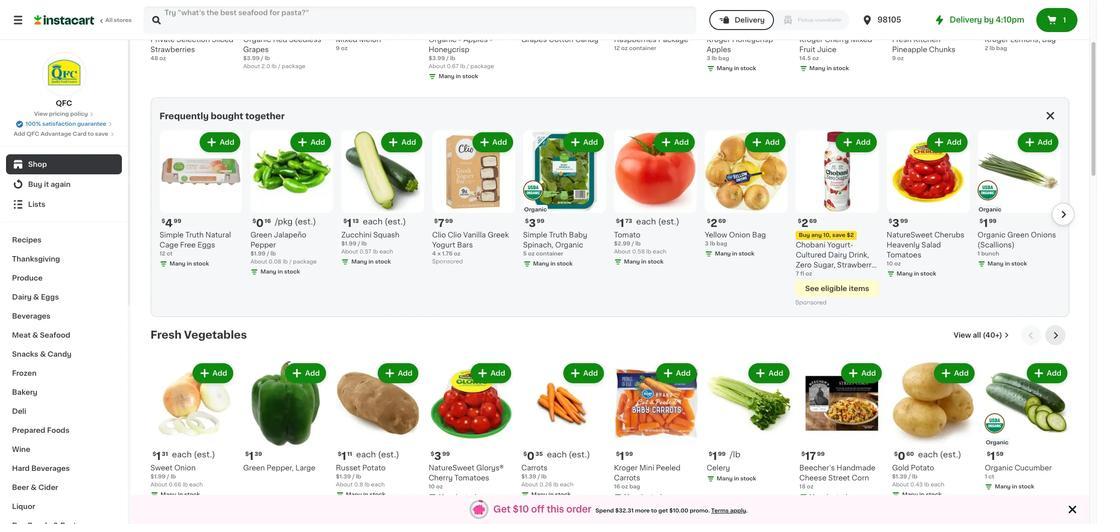 Task type: vqa. For each thing, say whether or not it's contained in the screenshot.


Task type: describe. For each thing, give the bounding box(es) containing it.
& for meat
[[32, 332, 38, 339]]

(40+)
[[983, 332, 1003, 339]]

0 vertical spatial to
[[88, 131, 94, 137]]

0 vertical spatial sponsored badge image
[[432, 259, 463, 265]]

$ 1 73
[[616, 218, 632, 229]]

$ 4 99 for kroger lemons, bag
[[987, 22, 1007, 33]]

in down 0.67 at the left top
[[456, 74, 461, 79]]

in down /lb
[[734, 477, 739, 482]]

0 for carrots
[[527, 452, 535, 462]]

lb up 0.57
[[362, 241, 367, 247]]

9 inside 3 mixed melon 9 oz
[[336, 46, 340, 51]]

get
[[659, 509, 668, 514]]

12 inside 8 raspberries package 12 oz container
[[614, 46, 620, 51]]

glorys®
[[476, 465, 504, 472]]

add button for simple truth baby spinach, organic
[[564, 133, 603, 152]]

lb right 0.58
[[646, 249, 652, 255]]

beecher's
[[800, 465, 835, 472]]

in down organic cucumber 1 ct
[[1012, 485, 1018, 490]]

pricing
[[49, 111, 69, 117]]

green inside organic green onions (scallions) 1 bunch
[[1008, 232, 1029, 239]]

instacart logo image
[[34, 14, 94, 26]]

2 up organic - apples - honeycrisp $3.99 / lb about 0.67 lb / package
[[434, 22, 441, 33]]

$ 6 59
[[802, 22, 821, 33]]

about inside russet potato $1.39 / lb about 0.8 lb each
[[336, 483, 353, 488]]

lb right 0.26
[[554, 483, 559, 488]]

$ 0 35
[[523, 452, 543, 462]]

potato for 1
[[362, 465, 386, 472]]

order
[[567, 506, 592, 515]]

lb up 0.58
[[636, 241, 641, 247]]

stock down simple truth natural cage free eggs 12 ct
[[193, 262, 209, 267]]

lb inside kroger lemons, bag 2 lb bag
[[990, 46, 995, 51]]

oz inside simple truth baby spinach, organic 5 oz container
[[528, 251, 535, 257]]

0 horizontal spatial fresh
[[151, 330, 182, 341]]

many in stock down 0.66
[[161, 493, 200, 498]]

tomato $2.99 / lb about 0.58 lb each
[[614, 232, 667, 255]]

oz inside 3 mixed melon 9 oz
[[341, 46, 348, 51]]

many in stock down naturesweet glorys® cherry tomatoes 10 oz
[[439, 495, 478, 500]]

10 inside naturesweet cherubs heavenly salad tomatoes 10 oz
[[887, 262, 893, 267]]

green jalapeño pepper $1.99 / lb about 0.08 lb / package
[[250, 232, 317, 265]]

add for organic green onions (scallions)
[[1038, 139, 1053, 146]]

heavenly
[[887, 242, 920, 249]]

zucchini squash $1.99 / lb about 0.57 lb each
[[341, 232, 400, 255]]

simple for 3
[[523, 232, 547, 239]]

about inside gold potato $1.39 / lb about 0.43 lb each
[[892, 483, 909, 488]]

lb up 0.08
[[271, 251, 276, 257]]

product group containing 4
[[160, 130, 242, 271]]

add button for naturesweet cherubs heavenly salad tomatoes
[[928, 133, 967, 152]]

18
[[800, 485, 806, 490]]

green for green pepper, large
[[243, 465, 265, 472]]

& for beer
[[31, 485, 37, 492]]

organic up $ 1 59
[[986, 441, 1009, 446]]

.
[[746, 509, 748, 514]]

$1.99 for zucchini squash
[[341, 241, 357, 247]]

$ 3 99 for simple truth baby spinach, organic
[[525, 218, 545, 229]]

in down 0.58
[[641, 260, 647, 265]]

many in stock down celery
[[717, 477, 757, 482]]

99 for beecher's handmade cheese street corn
[[817, 452, 825, 458]]

1 button
[[1037, 8, 1078, 32]]

mixed inside 3 mixed melon 9 oz
[[336, 36, 357, 43]]

add for russet potato
[[398, 370, 413, 377]]

each inside "$1.73 each (estimated)" element
[[636, 218, 656, 226]]

kitchen
[[914, 36, 941, 43]]

$ inside $ 9 99
[[153, 23, 156, 29]]

each inside $1.13 each (estimated) element
[[363, 218, 383, 226]]

$ 0 60
[[894, 452, 914, 462]]

/ right 2.0
[[278, 64, 280, 69]]

delivery for delivery
[[735, 17, 765, 24]]

ct inside simple truth natural cage free eggs 12 ct
[[167, 251, 173, 257]]

69 for buy any 10, save $2
[[810, 219, 817, 224]]

1.76
[[442, 251, 453, 257]]

about inside carrots $1.39 / lb about 0.26 lb each
[[521, 483, 538, 488]]

in down naturesweet cherubs heavenly salad tomatoes 10 oz
[[914, 272, 919, 277]]

7 fl oz
[[796, 272, 812, 277]]

oz inside kroger mini peeled carrots 16 oz bag
[[622, 485, 628, 490]]

$ 1 39
[[245, 452, 262, 462]]

in down juice
[[827, 66, 832, 71]]

99 for organic green onions (scallions)
[[989, 219, 997, 224]]

many down 0.26
[[531, 493, 547, 498]]

to inside get $10 off this order spend $32.31 more to get $10.00 promo. terms apply .
[[651, 509, 657, 514]]

private
[[151, 36, 175, 43]]

$ inside $ 0 60
[[894, 452, 898, 458]]

$0.60 each (estimated) element
[[892, 451, 977, 464]]

$2
[[847, 233, 854, 238]]

$ 1 13
[[343, 218, 359, 229]]

100% satisfaction guarantee
[[26, 121, 106, 127]]

delivery by 4:10pm link
[[934, 14, 1025, 26]]

service type group
[[710, 10, 850, 30]]

produce
[[12, 275, 43, 282]]

48
[[151, 56, 158, 61]]

selection
[[177, 36, 210, 43]]

lb inside kroger honeycrisp apples 3 lb bag
[[712, 56, 717, 61]]

many down 0.66
[[161, 493, 176, 498]]

this
[[547, 506, 564, 515]]

many in stock down 0.26
[[531, 493, 571, 498]]

0 horizontal spatial qfc
[[26, 131, 39, 137]]

peeled
[[656, 465, 681, 472]]

2 up yellow
[[711, 218, 718, 229]]

add for zucchini squash
[[402, 139, 416, 146]]

beverages link
[[6, 307, 122, 326]]

vegetables
[[184, 330, 247, 341]]

stock down organic - apples - honeycrisp $3.99 / lb about 0.67 lb / package
[[462, 74, 478, 79]]

$ inside $ 1 73
[[616, 219, 620, 224]]

11
[[347, 452, 352, 458]]

3 inside $ 3 fresh kitchen pineapple chunks 9 oz
[[898, 22, 905, 33]]

honeycrisp inside organic - apples - honeycrisp $3.99 / lb about 0.67 lb / package
[[429, 46, 470, 53]]

many down 0.08
[[261, 270, 276, 275]]

3 inside kroger honeycrisp apples 3 lb bag
[[707, 56, 711, 61]]

many down 0.67 at the left top
[[439, 74, 455, 79]]

simple for 4
[[160, 232, 184, 239]]

oz inside kroger cherry mixed fruit juice 14.5 oz
[[813, 56, 819, 61]]

many down heavenly
[[897, 272, 913, 277]]

stock up the get
[[648, 495, 664, 500]]

about inside organic - apples - honeycrisp $3.99 / lb about 0.67 lb / package
[[429, 64, 446, 69]]

bag for onion
[[717, 241, 728, 247]]

truth for 4
[[186, 232, 204, 239]]

many down celery
[[717, 477, 733, 482]]

add for organic cucumber
[[1047, 370, 1062, 377]]

stores
[[114, 18, 132, 23]]

stock down green jalapeño pepper $1.99 / lb about 0.08 lb / package
[[284, 270, 300, 275]]

lb up 2.0
[[265, 56, 270, 61]]

$ 4 99 for simple truth natural cage free eggs
[[162, 218, 181, 229]]

1 horizontal spatial 7
[[438, 218, 444, 229]]

add for kroger mini peeled carrots
[[676, 370, 691, 377]]

$ 2 69 for yellow onion bag
[[707, 218, 726, 229]]

each (est.) for russet potato
[[356, 451, 399, 459]]

99 for simple truth natural cage free eggs
[[174, 219, 181, 224]]

8 inside 8 raspberries package 12 oz container
[[620, 22, 627, 33]]

99 for kroger honeycrisp apples
[[721, 23, 729, 29]]

satisfaction
[[42, 121, 76, 127]]

add button for beecher's handmade cheese street corn
[[843, 365, 881, 383]]

many down kroger honeycrisp apples 3 lb bag
[[717, 66, 733, 71]]

$ 0 16
[[252, 218, 271, 229]]

$3.99 inside organic - apples - honeycrisp $3.99 / lb about 0.67 lb / package
[[429, 56, 445, 61]]

lb up 0.43
[[912, 475, 918, 480]]

foods
[[47, 428, 69, 435]]

many down 14.5
[[810, 66, 826, 71]]

natural
[[205, 232, 231, 239]]

sweet onion $1.99 / lb about 0.66 lb each
[[151, 465, 203, 488]]

organic inside organic - apples - honeycrisp $3.99 / lb about 0.67 lb / package
[[429, 36, 457, 43]]

$ up heavenly
[[889, 219, 893, 224]]

10 inside naturesweet glorys® cherry tomatoes 10 oz
[[429, 485, 435, 490]]

many in stock up more on the right
[[624, 495, 664, 500]]

$ 1 99 for kroger mini peeled carrots
[[616, 452, 633, 462]]

in down yellow onion bag 3 lb bag
[[732, 251, 738, 257]]

1 inside 'button'
[[1063, 17, 1066, 24]]

$ inside $ 6 59
[[802, 23, 805, 29]]

$ left 4:10pm
[[987, 23, 991, 29]]

oz inside naturesweet glorys® cherry tomatoes 10 oz
[[436, 485, 443, 490]]

/lb
[[730, 451, 741, 459]]

$ up (scallions)
[[980, 219, 984, 224]]

organic down item badge image
[[979, 207, 1002, 213]]

snacks & candy link
[[6, 345, 122, 364]]

naturesweet for heavenly
[[887, 232, 933, 239]]

terms apply button
[[711, 508, 746, 516]]

add inside add qfc advantage card to save link
[[14, 131, 25, 137]]

many in stock down juice
[[810, 66, 849, 71]]

tomatoes inside naturesweet glorys® cherry tomatoes 10 oz
[[455, 475, 489, 482]]

apples for lb
[[707, 46, 731, 53]]

prepared foods
[[12, 428, 69, 435]]

together
[[245, 112, 285, 120]]

0 vertical spatial beverages
[[12, 313, 50, 320]]

seedless
[[289, 36, 321, 43]]

stock down $1.99 per pound element
[[741, 477, 757, 482]]

sweet
[[151, 465, 173, 472]]

product group containing 17
[[800, 362, 884, 513]]

onion for sweet
[[174, 465, 196, 472]]

lb right 2.0
[[272, 64, 277, 69]]

$ up celery
[[709, 452, 713, 458]]

in down kroger honeycrisp apples 3 lb bag
[[734, 66, 739, 71]]

item badge image for 3
[[523, 181, 543, 201]]

drink,
[[849, 252, 869, 259]]

35
[[536, 452, 543, 458]]

stock up this
[[555, 493, 571, 498]]

stock down gold potato $1.39 / lb about 0.43 lb each on the right bottom
[[926, 493, 942, 498]]

many down cheese
[[810, 495, 826, 500]]

tomatoes inside naturesweet cherubs heavenly salad tomatoes 10 oz
[[887, 252, 922, 259]]

$2.69 per package (estimated) element
[[429, 21, 513, 35]]

baby
[[569, 232, 588, 239]]

organic inside organic cucumber 1 ct
[[985, 465, 1013, 472]]

$6.59 per pound element
[[521, 21, 606, 35]]

container inside 8 raspberries package 12 oz container
[[629, 46, 657, 51]]

$ inside $ 1 31
[[153, 452, 156, 458]]

hard beverages
[[12, 466, 70, 473]]

99 for kroger mini peeled carrots
[[626, 452, 633, 458]]

$ 9 99
[[153, 22, 172, 33]]

in up more on the right
[[641, 495, 647, 500]]

yogurt
[[432, 242, 455, 249]]

$ 1 59
[[987, 452, 1004, 462]]

lb up 0.66
[[171, 475, 176, 480]]

stock down zucchini squash $1.99 / lb about 0.57 lb each
[[375, 260, 391, 265]]

many in stock down 0.58
[[624, 260, 664, 265]]

simple truth natural cage free eggs 12 ct
[[160, 232, 231, 257]]

8 raspberries package 12 oz container
[[614, 22, 689, 51]]

/pkg
[[275, 218, 293, 226]]

$ up chobani on the right
[[798, 219, 802, 224]]

1 inside organic cucumber 1 ct
[[985, 475, 987, 480]]

cider
[[38, 485, 58, 492]]

/ inside sweet onion $1.99 / lb about 0.66 lb each
[[167, 475, 169, 480]]

1 vertical spatial beverages
[[31, 466, 70, 473]]

stock down naturesweet cherubs heavenly salad tomatoes 10 oz
[[921, 272, 937, 277]]

deli
[[12, 408, 26, 415]]

in down naturesweet glorys® cherry tomatoes 10 oz
[[456, 495, 461, 500]]

$ up cage
[[162, 219, 165, 224]]

$ up kroger mini peeled carrots 16 oz bag
[[616, 452, 620, 458]]

strawberries
[[151, 46, 195, 53]]

terms
[[711, 509, 729, 514]]

many in stock down bunch
[[988, 262, 1027, 267]]

in down 0.8
[[363, 493, 368, 498]]

russet
[[336, 465, 361, 472]]

many in stock down the free
[[170, 262, 209, 267]]

many in stock down organic cucumber 1 ct
[[995, 485, 1035, 490]]

lb right 0.43
[[924, 483, 930, 488]]

oz inside 8 raspberries package 12 oz container
[[621, 46, 628, 51]]

$ inside $ 1 59
[[987, 452, 991, 458]]

add for celery
[[769, 370, 784, 377]]

gold potato $1.39 / lb about 0.43 lb each
[[892, 465, 945, 488]]

many in stock down naturesweet cherubs heavenly salad tomatoes 10 oz
[[897, 272, 937, 277]]

in down the free
[[187, 262, 192, 267]]

many down yellow onion bag 3 lb bag
[[715, 251, 731, 257]]

close image
[[1067, 504, 1079, 516]]

9 inside $ 3 fresh kitchen pineapple chunks 9 oz
[[892, 56, 896, 61]]

ct inside organic cucumber 1 ct
[[989, 475, 995, 480]]

kroger mini peeled carrots 16 oz bag
[[614, 465, 681, 490]]

dairy & eggs link
[[6, 288, 122, 307]]

2 inside kroger lemons, bag 2 lb bag
[[985, 46, 989, 51]]

$3.99 inside the 'organic red seedless grapes $3.99 / lb about 2.0 lb / package'
[[243, 56, 260, 61]]

$1.13 each (estimated) element
[[341, 217, 424, 230]]

mixed inside kroger cherry mixed fruit juice 14.5 oz
[[851, 36, 872, 43]]

$ up naturesweet glorys® cherry tomatoes 10 oz
[[431, 452, 434, 458]]

add button for green pepper, large
[[286, 365, 325, 383]]

$1.39 for 0
[[892, 475, 907, 480]]

item carousel region containing fresh vegetables
[[151, 326, 1070, 518]]

naturesweet for cherry
[[429, 465, 475, 472]]

$0.16 per package (estimated) element
[[250, 217, 333, 230]]

advantage
[[41, 131, 71, 137]]

kroger inside kroger lemons, bag 2 lb bag
[[985, 36, 1009, 43]]

each inside $0.60 each (estimated) element
[[918, 451, 938, 459]]

all
[[973, 332, 981, 339]]

$ inside $ 3 fresh kitchen pineapple chunks 9 oz
[[894, 23, 898, 29]]

container inside simple truth baby spinach, organic 5 oz container
[[536, 251, 563, 257]]

2 - from the left
[[490, 36, 493, 43]]

add button for simple truth natural cage free eggs
[[201, 133, 239, 152]]

more
[[635, 509, 650, 514]]

oz inside beecher's handmade cheese street corn 18 oz
[[807, 485, 814, 490]]

$1.39 inside carrots $1.39 / lb about 0.26 lb each
[[521, 475, 536, 480]]

organic up spinach,
[[524, 207, 547, 213]]

about inside green jalapeño pepper $1.99 / lb about 0.08 lb / package
[[250, 260, 267, 265]]

39
[[255, 452, 262, 458]]

in down 0.26
[[549, 493, 554, 498]]

pineapple
[[892, 46, 928, 53]]

save inside the item carousel region
[[833, 233, 846, 238]]

fresh inside $ 3 fresh kitchen pineapple chunks 9 oz
[[892, 36, 912, 43]]

apples for honeycrisp
[[463, 36, 488, 43]]

$ 17 99
[[802, 452, 825, 462]]

eggs inside simple truth natural cage free eggs 12 ct
[[198, 242, 215, 249]]

about inside the tomato $2.99 / lb about 0.58 lb each
[[614, 249, 631, 255]]

99 left /lb
[[718, 452, 726, 458]]

add button for organic cucumber
[[1028, 365, 1067, 383]]

many down 0.8
[[346, 493, 362, 498]]

/pkg (est.)
[[275, 218, 316, 226]]

naturesweet cherubs heavenly salad tomatoes 10 oz
[[887, 232, 965, 267]]

(est.) for green jalapeño pepper
[[295, 218, 316, 226]]

package inside green jalapeño pepper $1.99 / lb about 0.08 lb / package
[[293, 260, 317, 265]]

1 - from the left
[[459, 36, 462, 43]]

view for view all (40+)
[[954, 332, 971, 339]]

many in stock down simple truth baby spinach, organic 5 oz container
[[533, 262, 573, 267]]

each inside the tomato $2.99 / lb about 0.58 lb each
[[653, 249, 667, 255]]

many in stock down 0.57
[[351, 260, 391, 265]]

/ down pepper
[[267, 251, 269, 257]]

stock down the tomato $2.99 / lb about 0.58 lb each
[[648, 260, 664, 265]]

stock down organic green onions (scallions) 1 bunch at top right
[[1012, 262, 1027, 267]]

each inside $1.11 each (estimated) element
[[356, 451, 376, 459]]

kroger for 6
[[800, 36, 823, 43]]

all
[[105, 18, 113, 23]]

handmade
[[837, 465, 876, 472]]

stock down yellow onion bag 3 lb bag
[[739, 251, 755, 257]]

$ inside $ 7 99
[[434, 219, 438, 224]]

organic inside organic green onions (scallions) 1 bunch
[[978, 232, 1006, 239]]

add for yellow onion bag
[[765, 139, 780, 146]]

in down 0.57
[[369, 260, 374, 265]]

add for green jalapeño pepper
[[311, 139, 325, 146]]

each inside gold potato $1.39 / lb about 0.43 lb each
[[931, 483, 945, 488]]

cultured
[[796, 252, 827, 259]]

beer
[[12, 485, 29, 492]]

& for snacks
[[40, 351, 46, 358]]

0.8
[[354, 483, 363, 488]]

1 clio from the left
[[432, 232, 446, 239]]

1 inside organic green onions (scallions) 1 bunch
[[978, 251, 980, 257]]

0 vertical spatial grapes
[[521, 36, 547, 43]]

$ inside $ 1 11
[[338, 452, 342, 458]]

lb inside yellow onion bag 3 lb bag
[[710, 241, 715, 247]]

many in stock down street
[[810, 495, 849, 500]]

2 up chobani on the right
[[802, 218, 809, 229]]

dairy & eggs
[[12, 294, 59, 301]]

2 6 from the left
[[527, 22, 534, 33]]

add button for celery
[[750, 365, 789, 383]]

grapes inside the 'organic red seedless grapes $3.99 / lb about 2.0 lb / package'
[[243, 46, 269, 53]]

bag for lemons,
[[997, 46, 1007, 51]]

lb right 0.67 at the left top
[[460, 64, 465, 69]]

5
[[523, 251, 527, 257]]

it
[[44, 181, 49, 188]]

each inside russet potato $1.39 / lb about 0.8 lb each
[[371, 483, 385, 488]]

(est.) for sweet onion
[[194, 451, 215, 459]]

13
[[353, 219, 359, 224]]

0 horizontal spatial eggs
[[41, 294, 59, 301]]

each (est.) for gold potato
[[918, 451, 962, 459]]

many in stock down yellow onion bag 3 lb bag
[[715, 251, 755, 257]]

sliced
[[212, 36, 234, 43]]

green pepper, large
[[243, 465, 316, 472]]

1 vertical spatial sponsored badge image
[[796, 300, 826, 306]]

99 for kroger lemons, bag
[[999, 23, 1007, 29]]

many down bunch
[[988, 262, 1004, 267]]

frozen
[[12, 370, 37, 377]]

$ 1 99 inside $1.99 per pound element
[[709, 452, 726, 462]]

lb right 0.57
[[373, 249, 378, 255]]

by
[[984, 16, 994, 24]]

many down 0.58
[[624, 260, 640, 265]]

12 inside simple truth natural cage free eggs 12 ct
[[160, 251, 165, 257]]

onion for yellow
[[729, 232, 751, 239]]

/ up 2.0
[[261, 56, 263, 61]]

many down 0.57
[[351, 260, 367, 265]]

add for beecher's handmade cheese street corn
[[862, 370, 876, 377]]



Task type: locate. For each thing, give the bounding box(es) containing it.
1 truth from the left
[[186, 232, 204, 239]]

kroger for 1
[[614, 465, 638, 472]]

juice
[[817, 46, 837, 53]]

1 vertical spatial save
[[833, 233, 846, 238]]

simple inside simple truth natural cage free eggs 12 ct
[[160, 232, 184, 239]]

2 vertical spatial 7
[[796, 272, 799, 277]]

bag down $ 8 99 at top
[[719, 56, 729, 61]]

deli link
[[6, 402, 122, 422]]

$1.39
[[336, 475, 351, 480], [892, 475, 907, 480], [521, 475, 536, 480]]

(est.) for zucchini squash
[[385, 218, 406, 226]]

item badge image for 1
[[985, 414, 1005, 434]]

1 $3.99 from the left
[[243, 56, 260, 61]]

2 vertical spatial 9
[[892, 56, 896, 61]]

$ inside $ 0 16
[[252, 219, 256, 224]]

2 8 from the left
[[713, 22, 720, 33]]

many down cage
[[170, 262, 186, 267]]

1 horizontal spatial simple
[[523, 232, 547, 239]]

simple up spinach,
[[523, 232, 547, 239]]

/ up 0.67 at the left top
[[447, 56, 449, 61]]

1 horizontal spatial view
[[954, 332, 971, 339]]

1 vertical spatial eggs
[[41, 294, 59, 301]]

potato inside gold potato $1.39 / lb about 0.43 lb each
[[911, 465, 934, 472]]

/ inside gold potato $1.39 / lb about 0.43 lb each
[[909, 475, 911, 480]]

bag for lemons,
[[1042, 36, 1056, 43]]

liquor
[[12, 504, 35, 511]]

frequently
[[160, 112, 209, 120]]

about left 0.26
[[521, 483, 538, 488]]

in down simple truth baby spinach, organic 5 oz container
[[551, 262, 556, 267]]

about inside zucchini squash $1.99 / lb about 0.57 lb each
[[341, 249, 358, 255]]

truth left baby
[[549, 232, 567, 239]]

2 horizontal spatial $1.99
[[341, 241, 357, 247]]

bag inside kroger lemons, bag 2 lb bag
[[1042, 36, 1056, 43]]

wine link
[[6, 441, 122, 460]]

0.26
[[540, 483, 552, 488]]

99 for clio clio vanilla greek yogurt bars
[[445, 219, 453, 224]]

1 vertical spatial carrots
[[614, 475, 640, 482]]

package inside the 'organic red seedless grapes $3.99 / lb about 2.0 lb / package'
[[282, 64, 306, 69]]

/ inside the tomato $2.99 / lb about 0.58 lb each
[[632, 241, 634, 247]]

1 69 from the left
[[719, 219, 726, 224]]

add button for tomato
[[655, 133, 694, 152]]

section
[[146, 97, 1075, 318]]

green for green jalapeño pepper $1.99 / lb about 0.08 lb / package
[[250, 232, 272, 239]]

$0.35 each (estimated) element
[[521, 451, 606, 464]]

view for view pricing policy
[[34, 111, 48, 117]]

each right 35
[[547, 451, 567, 459]]

$1.73 each (estimated) element
[[614, 217, 697, 230]]

& right beer
[[31, 485, 37, 492]]

0 horizontal spatial simple
[[160, 232, 184, 239]]

0 horizontal spatial $3.99
[[243, 56, 260, 61]]

$1.99 for sweet onion
[[151, 475, 166, 480]]

1 horizontal spatial dairy
[[828, 252, 847, 259]]

naturesweet left glorys®
[[429, 465, 475, 472]]

1 vertical spatial grapes
[[243, 46, 269, 53]]

beecher's handmade cheese street corn 18 oz
[[800, 465, 876, 490]]

organic inside simple truth baby spinach, organic 5 oz container
[[555, 242, 583, 249]]

$1.99 down sweet
[[151, 475, 166, 480]]

59 up juice
[[814, 23, 821, 29]]

package
[[658, 36, 689, 43]]

16 up get $10 off this order spend $32.31 more to get $10.00 promo. terms apply . on the bottom of page
[[614, 485, 620, 490]]

0 horizontal spatial 59
[[814, 23, 821, 29]]

jalapeño
[[274, 232, 307, 239]]

1 horizontal spatial candy
[[575, 36, 599, 43]]

qfc logo image
[[42, 52, 86, 96]]

99 for naturesweet glorys® cherry tomatoes
[[442, 452, 450, 458]]

item badge image inside section
[[523, 181, 543, 201]]

$1.31 each (estimated) element
[[151, 451, 235, 464]]

lb up 0.8
[[356, 475, 361, 480]]

hard
[[12, 466, 30, 473]]

(est.) up the tomato $2.99 / lb about 0.58 lb each
[[658, 218, 680, 226]]

about left 0.66
[[151, 483, 167, 488]]

0.08
[[269, 260, 281, 265]]

section containing 4
[[146, 97, 1075, 318]]

(est.) up squash
[[385, 218, 406, 226]]

product group containing 7
[[432, 130, 515, 268]]

0 horizontal spatial view
[[34, 111, 48, 117]]

organic cucumber 1 ct
[[985, 465, 1052, 480]]

(est.) for carrots
[[569, 451, 590, 459]]

$ 2 69 up 'any'
[[798, 218, 817, 229]]

view all (40+) button
[[950, 326, 1014, 346]]

onion inside yellow onion bag 3 lb bag
[[729, 232, 751, 239]]

4 inside clio clio vanilla greek yogurt bars 4 x 1.76 oz
[[432, 251, 436, 257]]

add qfc advantage card to save
[[14, 131, 108, 137]]

(est.) inside $1.31 each (estimated) element
[[194, 451, 215, 459]]

3 $1.39 from the left
[[521, 475, 536, 480]]

bag inside yellow onion bag 3 lb bag
[[717, 241, 728, 247]]

apples down $ 8 99 at top
[[707, 46, 731, 53]]

0 horizontal spatial $1.99
[[151, 475, 166, 480]]

bag down 1 'button'
[[1042, 36, 1056, 43]]

bakery link
[[6, 383, 122, 402]]

$7.98 per package (estimated) element
[[243, 21, 328, 35]]

1 horizontal spatial 16
[[614, 485, 620, 490]]

kroger up the fruit
[[800, 36, 823, 43]]

add button for kroger mini peeled carrots
[[657, 365, 696, 383]]

policy
[[70, 111, 88, 117]]

$ 1 99 up celery
[[709, 452, 726, 462]]

greek
[[488, 232, 509, 239]]

seafood
[[40, 332, 70, 339]]

beverages up cider
[[31, 466, 70, 473]]

1 horizontal spatial -
[[490, 36, 493, 43]]

Search field
[[145, 7, 696, 33]]

/ inside carrots $1.39 / lb about 0.26 lb each
[[538, 475, 540, 480]]

/ up 0.8
[[352, 475, 355, 480]]

0 horizontal spatial save
[[95, 131, 108, 137]]

1 8 from the left
[[620, 22, 627, 33]]

3 mixed melon 9 oz
[[336, 22, 381, 51]]

grapes   cotton candy
[[521, 36, 599, 43]]

cheesecake
[[796, 272, 840, 279]]

$ 1 99 up kroger mini peeled carrots 16 oz bag
[[616, 452, 633, 462]]

add for tomato
[[674, 139, 689, 146]]

/ inside russet potato $1.39 / lb about 0.8 lb each
[[352, 475, 355, 480]]

raspberries
[[614, 36, 657, 43]]

99 for private selection sliced strawberries
[[165, 23, 172, 29]]

1 vertical spatial 9
[[336, 46, 340, 51]]

each (est.) for zucchini squash
[[363, 218, 406, 226]]

2 horizontal spatial 0
[[898, 452, 906, 462]]

59 for 6
[[814, 23, 821, 29]]

about inside the 'organic red seedless grapes $3.99 / lb about 2.0 lb / package'
[[243, 64, 260, 69]]

1 $ 2 69 from the left
[[707, 218, 726, 229]]

stock down kroger honeycrisp apples 3 lb bag
[[741, 66, 757, 71]]

0 horizontal spatial ct
[[167, 251, 173, 257]]

1 vertical spatial container
[[536, 251, 563, 257]]

$ inside $ 17 99
[[802, 452, 805, 458]]

$3.99 down search field
[[429, 56, 445, 61]]

buy for buy it again
[[28, 181, 42, 188]]

each inside sweet onion $1.99 / lb about 0.66 lb each
[[189, 483, 203, 488]]

item carousel region containing 4
[[146, 126, 1075, 313]]

1 horizontal spatial ct
[[989, 475, 995, 480]]

about left 0.57
[[341, 249, 358, 255]]

many in stock
[[717, 66, 757, 71], [810, 66, 849, 71], [439, 74, 478, 79], [715, 251, 755, 257], [624, 260, 664, 265], [351, 260, 391, 265], [170, 262, 209, 267], [533, 262, 573, 267], [988, 262, 1027, 267], [261, 270, 300, 275], [897, 272, 937, 277], [717, 477, 757, 482], [995, 485, 1035, 490], [161, 493, 200, 498], [346, 493, 386, 498], [902, 493, 942, 498], [531, 493, 571, 498], [439, 495, 478, 500], [624, 495, 664, 500], [810, 495, 849, 500]]

meat & seafood
[[12, 332, 70, 339]]

many down 0.43
[[902, 493, 918, 498]]

sugar,
[[814, 262, 836, 269]]

each inside zucchini squash $1.99 / lb about 0.57 lb each
[[380, 249, 393, 255]]

bunch
[[982, 251, 1000, 257]]

$ inside $ 1 13
[[343, 219, 347, 224]]

oz inside clio clio vanilla greek yogurt bars 4 x 1.76 oz
[[454, 251, 461, 257]]

0 horizontal spatial dairy
[[12, 294, 32, 301]]

1 vertical spatial dairy
[[12, 294, 32, 301]]

0 horizontal spatial 6
[[527, 22, 534, 33]]

beer & cider
[[12, 485, 58, 492]]

0 horizontal spatial delivery
[[735, 17, 765, 24]]

many down organic cucumber 1 ct
[[995, 485, 1011, 490]]

1 horizontal spatial 69
[[810, 219, 817, 224]]

squash
[[373, 232, 400, 239]]

add button for organic green onions (scallions)
[[1019, 133, 1058, 152]]

snacks & candy
[[12, 351, 71, 358]]

each (est.) for sweet onion
[[172, 451, 215, 459]]

(est.) inside $1.11 each (estimated) element
[[378, 451, 399, 459]]

cherry
[[825, 36, 849, 43], [429, 475, 453, 482]]

$ up yellow
[[707, 219, 711, 224]]

100%
[[26, 121, 41, 127]]

1 vertical spatial fresh
[[151, 330, 182, 341]]

honeycrisp
[[732, 36, 773, 43], [429, 46, 470, 53]]

1 vertical spatial bag
[[752, 232, 766, 239]]

1 vertical spatial apples
[[707, 46, 731, 53]]

0 vertical spatial eggs
[[198, 242, 215, 249]]

1 horizontal spatial 9
[[336, 46, 340, 51]]

99 inside $ 9 99
[[165, 23, 172, 29]]

0 horizontal spatial tomatoes
[[455, 475, 489, 482]]

chobani yogurt- cultured dairy drink, zero sugar, strawberry cheesecake inspired
[[796, 242, 876, 279]]

each (est.) inside $0.35 each (estimated) element
[[547, 451, 590, 459]]

69 up 'any'
[[810, 219, 817, 224]]

99 for naturesweet cherubs heavenly salad tomatoes
[[901, 219, 908, 224]]

2 69 from the left
[[810, 219, 817, 224]]

kroger inside kroger cherry mixed fruit juice 14.5 oz
[[800, 36, 823, 43]]

/ inside zucchini squash $1.99 / lb about 0.57 lb each
[[358, 241, 360, 247]]

$ up yogurt on the left top of the page
[[434, 219, 438, 224]]

3 inside yellow onion bag 3 lb bag
[[705, 241, 709, 247]]

$ 1 99 for organic green onions (scallions)
[[980, 218, 997, 229]]

potato inside russet potato $1.39 / lb about 0.8 lb each
[[362, 465, 386, 472]]

kroger inside kroger mini peeled carrots 16 oz bag
[[614, 465, 638, 472]]

buy
[[28, 181, 42, 188], [799, 233, 810, 238]]

lb right 0.8
[[365, 483, 370, 488]]

stock down street
[[833, 495, 849, 500]]

oz inside naturesweet cherubs heavenly salad tomatoes 10 oz
[[895, 262, 901, 267]]

promo.
[[690, 509, 710, 514]]

2 horizontal spatial 9
[[892, 56, 896, 61]]

each inside $0.35 each (estimated) element
[[547, 451, 567, 459]]

0 horizontal spatial 9
[[156, 22, 164, 33]]

1 horizontal spatial $ 2 69
[[798, 218, 817, 229]]

$1.99 inside green jalapeño pepper $1.99 / lb about 0.08 lb / package
[[250, 251, 266, 257]]

lb up 0.26
[[541, 475, 547, 480]]

0 vertical spatial 7
[[249, 22, 255, 33]]

each (est.) up squash
[[363, 218, 406, 226]]

snacks
[[12, 351, 38, 358]]

2 vertical spatial $1.99
[[151, 475, 166, 480]]

0 vertical spatial carrots
[[521, 465, 548, 472]]

1 simple from the left
[[160, 232, 184, 239]]

organic inside the 'organic red seedless grapes $3.99 / lb about 2.0 lb / package'
[[243, 36, 271, 43]]

2 mixed from the left
[[851, 36, 872, 43]]

1 horizontal spatial save
[[833, 233, 846, 238]]

bag
[[997, 46, 1007, 51], [719, 56, 729, 61], [717, 241, 728, 247], [630, 485, 640, 490]]

each inside carrots $1.39 / lb about 0.26 lb each
[[560, 483, 574, 488]]

69
[[719, 219, 726, 224], [810, 219, 817, 224]]

99 for simple truth baby spinach, organic
[[537, 219, 545, 224]]

0 horizontal spatial 69
[[719, 219, 726, 224]]

add button for gold potato
[[935, 365, 974, 383]]

1 vertical spatial qfc
[[26, 131, 39, 137]]

beverages
[[12, 313, 50, 320], [31, 466, 70, 473]]

0 vertical spatial fresh
[[892, 36, 912, 43]]

$ inside $ 8 99
[[709, 23, 713, 29]]

delivery inside delivery button
[[735, 17, 765, 24]]

simple inside simple truth baby spinach, organic 5 oz container
[[523, 232, 547, 239]]

truth inside simple truth natural cage free eggs 12 ct
[[186, 232, 204, 239]]

0 vertical spatial dairy
[[828, 252, 847, 259]]

eggs
[[198, 242, 215, 249], [41, 294, 59, 301]]

3 inside 3 mixed melon 9 oz
[[342, 22, 349, 33]]

-
[[459, 36, 462, 43], [490, 36, 493, 43]]

0 horizontal spatial bag
[[752, 232, 766, 239]]

view inside 'popup button'
[[954, 332, 971, 339]]

add button for sweet onion
[[193, 365, 232, 383]]

$1.99 per pound element
[[707, 451, 792, 464]]

$ 4 99 up kroger lemons, bag 2 lb bag
[[987, 22, 1007, 33]]

honeycrisp up 0.67 at the left top
[[429, 46, 470, 53]]

(est.) inside the $0.16 per package (estimated) element
[[295, 218, 316, 226]]

salad
[[922, 242, 941, 249]]

$ 3 99 up naturesweet glorys® cherry tomatoes 10 oz
[[431, 452, 450, 462]]

many in stock down 0.08
[[261, 270, 300, 275]]

(est.) for gold potato
[[940, 451, 962, 459]]

organic green onions (scallions) 1 bunch
[[978, 232, 1056, 257]]

0 horizontal spatial 4
[[165, 218, 173, 229]]

each
[[636, 218, 656, 226], [363, 218, 383, 226], [653, 249, 667, 255], [380, 249, 393, 255], [172, 451, 192, 459], [356, 451, 376, 459], [918, 451, 938, 459], [547, 451, 567, 459], [189, 483, 203, 488], [371, 483, 385, 488], [931, 483, 945, 488], [560, 483, 574, 488]]

many in stock down 0.8
[[346, 493, 386, 498]]

ct down $ 1 59
[[989, 475, 995, 480]]

qfc
[[56, 100, 72, 107], [26, 131, 39, 137]]

add button for zucchini squash
[[383, 133, 421, 152]]

7 for 7
[[249, 22, 255, 33]]

$ 4 99 up cage
[[162, 218, 181, 229]]

grapes
[[521, 36, 547, 43], [243, 46, 269, 53]]

stock down naturesweet glorys® cherry tomatoes 10 oz
[[462, 495, 478, 500]]

1 horizontal spatial naturesweet
[[887, 232, 933, 239]]

add button for green jalapeño pepper
[[292, 133, 330, 152]]

carrots down "$ 0 35"
[[521, 465, 548, 472]]

0 horizontal spatial $ 4 99
[[162, 218, 181, 229]]

0 horizontal spatial truth
[[186, 232, 204, 239]]

0 horizontal spatial container
[[536, 251, 563, 257]]

1 vertical spatial view
[[954, 332, 971, 339]]

0 vertical spatial buy
[[28, 181, 42, 188]]

candy right cotton
[[575, 36, 599, 43]]

sponsored badge image
[[432, 259, 463, 265], [796, 300, 826, 306]]

0.57
[[360, 249, 372, 255]]

qfc link
[[42, 52, 86, 108]]

1 horizontal spatial $ 1 99
[[709, 452, 726, 462]]

bag for honeycrisp
[[719, 56, 729, 61]]

in down 0.66
[[178, 493, 183, 498]]

each right the 60
[[918, 451, 938, 459]]

organic up (scallions)
[[978, 232, 1006, 239]]

truth
[[186, 232, 204, 239], [549, 232, 567, 239]]

add for sweet onion
[[213, 370, 227, 377]]

0 horizontal spatial 10
[[429, 485, 435, 490]]

$ 7 99
[[434, 218, 453, 229]]

1 6 from the left
[[805, 22, 813, 33]]

0 horizontal spatial carrots
[[521, 465, 548, 472]]

$1.39 for 1
[[336, 475, 351, 480]]

0 vertical spatial apples
[[463, 36, 488, 43]]

add for naturesweet cherubs heavenly salad tomatoes
[[947, 139, 962, 146]]

0 horizontal spatial onion
[[174, 465, 196, 472]]

bag inside kroger mini peeled carrots 16 oz bag
[[630, 485, 640, 490]]

item carousel region
[[146, 126, 1075, 313], [151, 326, 1070, 518]]

cherubs
[[935, 232, 965, 239]]

$ up kroger honeycrisp apples 3 lb bag
[[709, 23, 713, 29]]

cucumber
[[1015, 465, 1052, 472]]

1 horizontal spatial 8
[[713, 22, 720, 33]]

get $10 off this order status
[[489, 505, 752, 516]]

lb right 0.66
[[183, 483, 188, 488]]

1 potato from the left
[[362, 465, 386, 472]]

4 for simple truth natural cage free eggs
[[165, 218, 173, 229]]

1 horizontal spatial sponsored badge image
[[796, 300, 826, 306]]

8 up raspberries
[[620, 22, 627, 33]]

add button for yellow onion bag
[[746, 133, 785, 152]]

pepper,
[[267, 465, 294, 472]]

$ 3 99 for naturesweet glorys® cherry tomatoes
[[431, 452, 450, 462]]

truth inside simple truth baby spinach, organic 5 oz container
[[549, 232, 567, 239]]

organic left red
[[243, 36, 271, 43]]

0 horizontal spatial 7
[[249, 22, 255, 33]]

honeycrisp down delivery button
[[732, 36, 773, 43]]

each (est.) inside $0.60 each (estimated) element
[[918, 451, 962, 459]]

liquor link
[[6, 498, 122, 517]]

recipes
[[12, 237, 42, 244]]

2 $ 2 69 from the left
[[798, 218, 817, 229]]

1 horizontal spatial container
[[629, 46, 657, 51]]

(est.) inside $1.13 each (estimated) element
[[385, 218, 406, 226]]

2 $3.99 from the left
[[429, 56, 445, 61]]

6 up the fruit
[[805, 22, 813, 33]]

add for carrots
[[583, 370, 598, 377]]

2 truth from the left
[[549, 232, 567, 239]]

1 vertical spatial 12
[[160, 251, 165, 257]]

candy for grapes   cotton candy
[[575, 36, 599, 43]]

69 for yellow onion bag
[[719, 219, 726, 224]]

thanksgiving
[[12, 256, 60, 263]]

package inside organic - apples - honeycrisp $3.99 / lb about 0.67 lb / package
[[471, 64, 494, 69]]

in down 0.08
[[278, 270, 283, 275]]

potato for 0
[[911, 465, 934, 472]]

add for simple truth natural cage free eggs
[[220, 139, 234, 146]]

1 vertical spatial ct
[[989, 475, 995, 480]]

each down squash
[[380, 249, 393, 255]]

bag for onion
[[752, 232, 766, 239]]

tomatoes
[[887, 252, 922, 259], [455, 475, 489, 482]]

59 for 1
[[996, 452, 1004, 458]]

1 horizontal spatial grapes
[[521, 36, 547, 43]]

$1.99 inside zucchini squash $1.99 / lb about 0.57 lb each
[[341, 241, 357, 247]]

in down street
[[827, 495, 832, 500]]

$ left 13
[[343, 219, 347, 224]]

0 vertical spatial qfc
[[56, 100, 72, 107]]

delivery by 4:10pm
[[950, 16, 1025, 24]]

mixed left 'melon'
[[336, 36, 357, 43]]

0 vertical spatial 4
[[991, 22, 998, 33]]

2 potato from the left
[[911, 465, 934, 472]]

/ up 0.43
[[909, 475, 911, 480]]

add for green pepper, large
[[305, 370, 320, 377]]

$ 8 99
[[709, 22, 729, 33]]

0 horizontal spatial 0
[[256, 218, 264, 229]]

cage
[[160, 242, 178, 249]]

1 vertical spatial cherry
[[429, 475, 453, 482]]

melon
[[359, 36, 381, 43]]

apples inside kroger honeycrisp apples 3 lb bag
[[707, 46, 731, 53]]

2 down delivery by 4:10pm
[[985, 46, 989, 51]]

$ 3 99 for naturesweet cherubs heavenly salad tomatoes
[[889, 218, 908, 229]]

1 mixed from the left
[[336, 36, 357, 43]]

many up $32.31
[[624, 495, 640, 500]]

(est.) for russet potato
[[378, 451, 399, 459]]

1 horizontal spatial 12
[[614, 46, 620, 51]]

candy for snacks & candy
[[48, 351, 71, 358]]

product group
[[160, 130, 242, 271], [250, 130, 333, 279], [341, 130, 424, 269], [432, 130, 515, 268], [523, 130, 606, 271], [614, 130, 697, 269], [705, 130, 788, 261], [796, 130, 879, 309], [887, 130, 970, 281], [978, 130, 1061, 271], [151, 362, 235, 502], [243, 362, 328, 474], [336, 362, 421, 502], [429, 362, 513, 513], [521, 362, 606, 502], [614, 362, 699, 504], [707, 362, 792, 486], [800, 362, 884, 513], [892, 362, 977, 502], [985, 362, 1070, 494]]

0 vertical spatial view
[[34, 111, 48, 117]]

oz inside $ 3 fresh kitchen pineapple chunks 9 oz
[[898, 56, 904, 61]]

fruit
[[800, 46, 816, 53]]

see eligible items
[[806, 286, 869, 293]]

$ 2 69 for buy any 10, save $2
[[798, 218, 817, 229]]

73
[[626, 219, 632, 224]]

item badge image
[[523, 181, 543, 201], [985, 414, 1005, 434]]

0 vertical spatial item carousel region
[[146, 126, 1075, 313]]

& for dairy
[[33, 294, 39, 301]]

0 horizontal spatial candy
[[48, 351, 71, 358]]

stock down russet potato $1.39 / lb about 0.8 lb each on the bottom
[[370, 493, 386, 498]]

add button for russet potato
[[379, 365, 418, 383]]

naturesweet glorys® cherry tomatoes 10 oz
[[429, 465, 504, 490]]

2 horizontal spatial $ 3 99
[[889, 218, 908, 229]]

1 vertical spatial honeycrisp
[[429, 46, 470, 53]]

organic - apples - honeycrisp $3.99 / lb about 0.67 lb / package
[[429, 36, 494, 69]]

guarantee
[[77, 121, 106, 127]]

4 for kroger lemons, bag
[[991, 22, 998, 33]]

green inside green jalapeño pepper $1.99 / lb about 0.08 lb / package
[[250, 232, 272, 239]]

truth for 3
[[549, 232, 567, 239]]

0 for gold
[[898, 452, 906, 462]]

each (est.) up russet potato $1.39 / lb about 0.8 lb each on the bottom
[[356, 451, 399, 459]]

1 horizontal spatial $1.99
[[250, 251, 266, 257]]

1 horizontal spatial 59
[[996, 452, 1004, 458]]

0 vertical spatial 10
[[887, 262, 893, 267]]

1 horizontal spatial eggs
[[198, 242, 215, 249]]

save
[[95, 131, 108, 137], [833, 233, 846, 238]]

each (est.) for tomato
[[636, 218, 680, 226]]

$
[[153, 23, 156, 29], [709, 23, 713, 29], [802, 23, 805, 29], [894, 23, 898, 29], [987, 23, 991, 29], [162, 219, 165, 224], [616, 219, 620, 224], [252, 219, 256, 224], [343, 219, 347, 224], [434, 219, 438, 224], [525, 219, 529, 224], [707, 219, 711, 224], [798, 219, 802, 224], [889, 219, 893, 224], [980, 219, 984, 224], [153, 452, 156, 458], [245, 452, 249, 458], [338, 452, 342, 458], [431, 452, 434, 458], [616, 452, 620, 458], [709, 452, 713, 458], [802, 452, 805, 458], [894, 452, 898, 458], [523, 452, 527, 458], [987, 452, 991, 458]]

0 horizontal spatial grapes
[[243, 46, 269, 53]]

each (est.) right 35
[[547, 451, 590, 459]]

cherry inside naturesweet glorys® cherry tomatoes 10 oz
[[429, 475, 453, 482]]

green up pepper
[[250, 232, 272, 239]]

simple up cage
[[160, 232, 184, 239]]

0 vertical spatial honeycrisp
[[732, 36, 773, 43]]

shop
[[28, 161, 47, 168]]

carrots inside kroger mini peeled carrots 16 oz bag
[[614, 475, 640, 482]]

2 vertical spatial 4
[[432, 251, 436, 257]]

add for gold potato
[[954, 370, 969, 377]]

item badge image
[[978, 181, 998, 201]]

$ up spinach,
[[525, 219, 529, 224]]

dairy down produce
[[12, 294, 32, 301]]

0.66
[[169, 483, 181, 488]]

naturesweet inside naturesweet glorys® cherry tomatoes 10 oz
[[429, 465, 475, 472]]

0 vertical spatial 9
[[156, 22, 164, 33]]

private selection sliced strawberries 48 oz
[[151, 36, 234, 61]]

add button for carrots
[[564, 365, 603, 383]]

simple
[[160, 232, 184, 239], [523, 232, 547, 239]]

$ inside "$ 0 35"
[[523, 452, 527, 458]]

1 vertical spatial 4
[[165, 218, 173, 229]]

$1.11 each (estimated) element
[[336, 451, 421, 464]]

dairy inside chobani yogurt- cultured dairy drink, zero sugar, strawberry cheesecake inspired
[[828, 252, 847, 259]]

$32.31
[[615, 509, 634, 514]]

(est.) for tomato
[[658, 218, 680, 226]]

candy down seafood
[[48, 351, 71, 358]]

kroger for 8
[[707, 36, 731, 43]]

green
[[250, 232, 272, 239], [1008, 232, 1029, 239], [243, 465, 265, 472]]

large
[[296, 465, 316, 472]]

each (est.) inside $1.11 each (estimated) element
[[356, 451, 399, 459]]

each inside $1.31 each (estimated) element
[[172, 451, 192, 459]]

$ left the 60
[[894, 452, 898, 458]]

cherry inside kroger cherry mixed fruit juice 14.5 oz
[[825, 36, 849, 43]]

2 simple from the left
[[523, 232, 547, 239]]

1 $1.39 from the left
[[336, 475, 351, 480]]

beverages down dairy & eggs on the left
[[12, 313, 50, 320]]

1 horizontal spatial 0
[[527, 452, 535, 462]]

59 up organic cucumber 1 ct
[[996, 452, 1004, 458]]

$1.99
[[341, 241, 357, 247], [250, 251, 266, 257], [151, 475, 166, 480]]

tomato
[[614, 232, 641, 239]]

0 for green
[[256, 218, 264, 229]]

16 inside kroger mini peeled carrots 16 oz bag
[[614, 485, 620, 490]]

2 $1.39 from the left
[[892, 475, 907, 480]]

1 vertical spatial $ 4 99
[[162, 218, 181, 229]]

honeycrisp inside kroger honeycrisp apples 3 lb bag
[[732, 36, 773, 43]]

many in stock down kroger honeycrisp apples 3 lb bag
[[717, 66, 757, 71]]

None search field
[[144, 6, 697, 34]]

0 horizontal spatial potato
[[362, 465, 386, 472]]

1 horizontal spatial potato
[[911, 465, 934, 472]]

(est.) inside $0.60 each (estimated) element
[[940, 451, 962, 459]]

/ up 0.58
[[632, 241, 634, 247]]

0 vertical spatial $ 4 99
[[987, 22, 1007, 33]]

many down naturesweet glorys® cherry tomatoes 10 oz
[[439, 495, 455, 500]]

tomatoes down heavenly
[[887, 252, 922, 259]]

1 horizontal spatial carrots
[[614, 475, 640, 482]]

each (est.) for carrots
[[547, 451, 590, 459]]

1 horizontal spatial apples
[[707, 46, 731, 53]]

0 vertical spatial cherry
[[825, 36, 849, 43]]

0 inside the $0.16 per package (estimated) element
[[256, 218, 264, 229]]

1 horizontal spatial $3.99
[[429, 56, 445, 61]]

2 clio from the left
[[448, 232, 462, 239]]

$ inside $ 1 39
[[245, 452, 249, 458]]

1 horizontal spatial item badge image
[[985, 414, 1005, 434]]

each (est.) up the tomato $2.99 / lb about 0.58 lb each
[[636, 218, 680, 226]]

1 vertical spatial buy
[[799, 233, 810, 238]]



